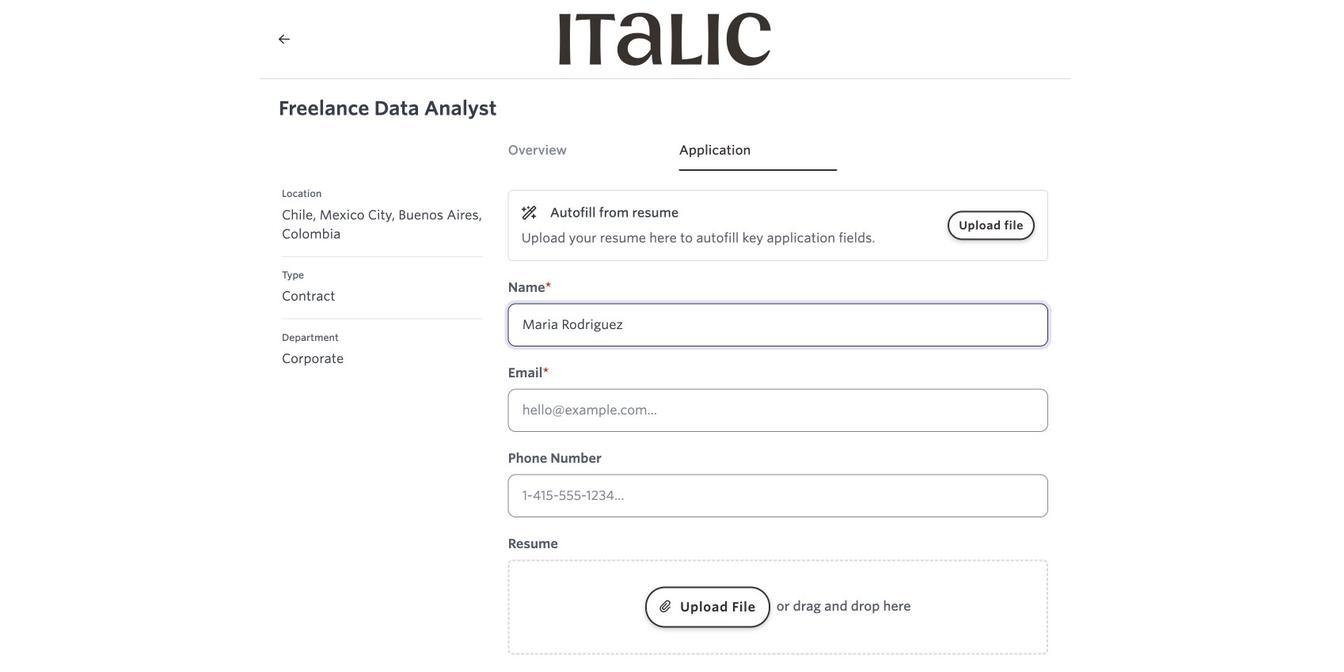 Task type: vqa. For each thing, say whether or not it's contained in the screenshot.
hello@example.com... email field
yes



Task type: describe. For each thing, give the bounding box(es) containing it.
italic image
[[559, 13, 771, 66]]

hello@example.com... email field
[[508, 389, 1048, 432]]



Task type: locate. For each thing, give the bounding box(es) containing it.
1-415-555-1234... telephone field
[[508, 475, 1048, 518]]

back to italic's job listings image
[[279, 33, 290, 46]]

tab panel
[[495, 171, 1061, 671]]

tab list
[[495, 141, 1061, 171]]

Type here... text field
[[508, 304, 1048, 347]]



